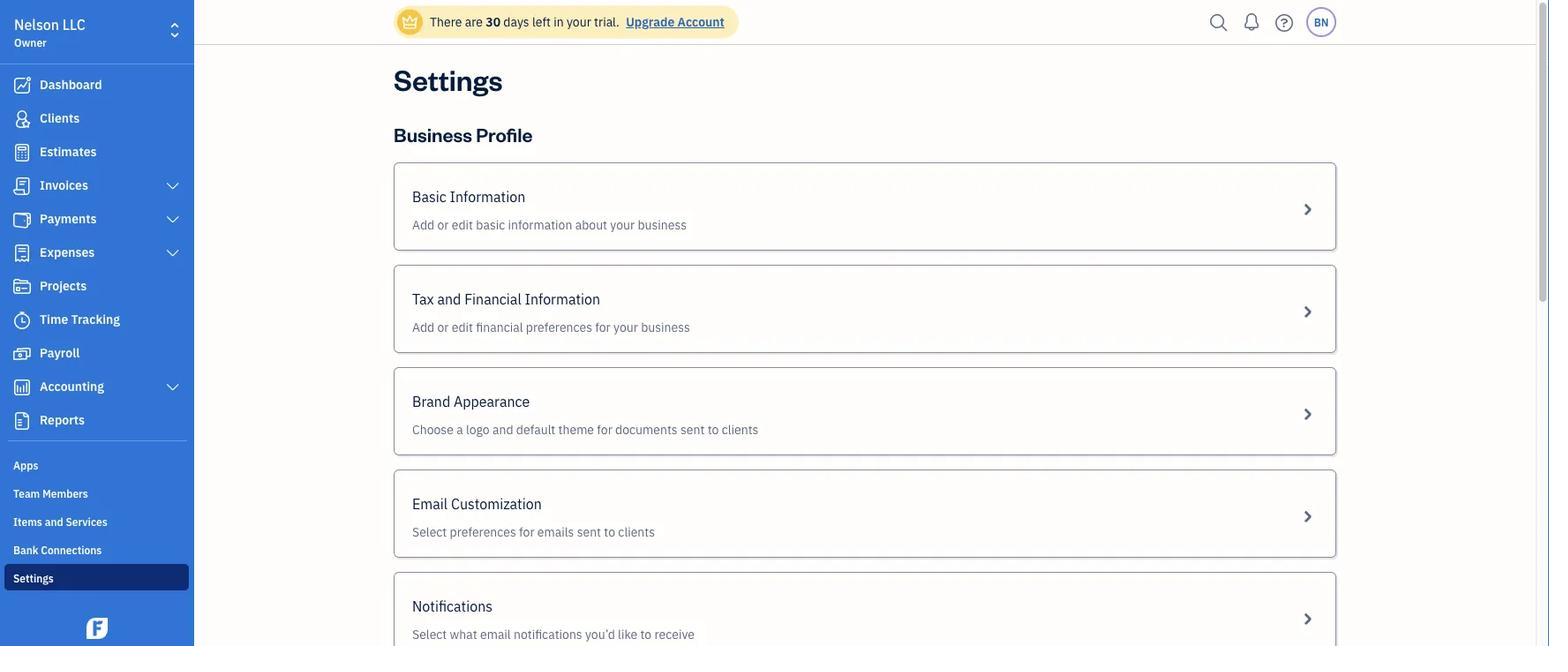 Task type: describe. For each thing, give the bounding box(es) containing it.
0 horizontal spatial sent
[[577, 524, 601, 540]]

projects link
[[4, 271, 189, 303]]

go to help image
[[1271, 9, 1299, 36]]

tax
[[412, 290, 434, 309]]

receive
[[655, 627, 695, 643]]

invoices link
[[4, 170, 189, 202]]

choose a logo and default theme for documents sent to clients
[[412, 422, 759, 438]]

settings link
[[4, 564, 189, 591]]

email
[[412, 495, 448, 513]]

about
[[575, 217, 608, 233]]

dashboard link
[[4, 70, 189, 102]]

edit for and
[[452, 319, 473, 336]]

financial
[[476, 319, 523, 336]]

invoice image
[[11, 177, 33, 195]]

like
[[618, 627, 638, 643]]

there are 30 days left in your trial. upgrade account
[[430, 14, 725, 30]]

email customization
[[412, 495, 542, 513]]

or for and
[[438, 319, 449, 336]]

0 horizontal spatial preferences
[[450, 524, 516, 540]]

items and services
[[13, 515, 107, 529]]

brand appearance
[[412, 393, 530, 411]]

trial.
[[594, 14, 620, 30]]

add for tax
[[412, 319, 435, 336]]

estimate image
[[11, 144, 33, 162]]

1 horizontal spatial sent
[[681, 422, 705, 438]]

estimates
[[40, 143, 97, 160]]

owner
[[14, 35, 47, 49]]

or for information
[[438, 217, 449, 233]]

upgrade account link
[[623, 14, 725, 30]]

profile
[[476, 121, 533, 147]]

0 vertical spatial to
[[708, 422, 719, 438]]

notifications image
[[1238, 4, 1266, 40]]

account
[[678, 14, 725, 30]]

bank
[[13, 543, 38, 557]]

tracking
[[71, 311, 120, 328]]

documents
[[616, 422, 678, 438]]

bn
[[1315, 15, 1329, 29]]

main element
[[0, 0, 238, 646]]

basic information
[[412, 188, 526, 206]]

0 horizontal spatial to
[[604, 524, 616, 540]]

are
[[465, 14, 483, 30]]

services
[[66, 515, 107, 529]]

time
[[40, 311, 68, 328]]

logo
[[466, 422, 490, 438]]

invoices
[[40, 177, 88, 193]]

there
[[430, 14, 462, 30]]

1 horizontal spatial settings
[[394, 60, 503, 98]]

basic
[[476, 217, 505, 233]]

appearance
[[454, 393, 530, 411]]

chevron large down image for payments
[[165, 213, 181, 227]]

1 horizontal spatial clients
[[722, 422, 759, 438]]

team members link
[[4, 479, 189, 506]]

2 vertical spatial for
[[519, 524, 535, 540]]

1 vertical spatial and
[[493, 422, 514, 438]]

money image
[[11, 345, 33, 363]]

payments link
[[4, 204, 189, 236]]

what
[[450, 627, 477, 643]]

payroll
[[40, 345, 80, 361]]

a
[[457, 422, 463, 438]]

business profile
[[394, 121, 533, 147]]

time tracking
[[40, 311, 120, 328]]

chart image
[[11, 379, 33, 396]]

business for tax and financial information
[[641, 319, 690, 336]]

accounting
[[40, 378, 104, 395]]

select preferences for emails sent to clients
[[412, 524, 655, 540]]

chevron large down image for accounting
[[165, 381, 181, 395]]

1 vertical spatial for
[[597, 422, 613, 438]]



Task type: locate. For each thing, give the bounding box(es) containing it.
settings inside main element
[[13, 571, 54, 585]]

items and services link
[[4, 508, 189, 534]]

left
[[532, 14, 551, 30]]

dashboard
[[40, 76, 102, 93]]

estimates link
[[4, 137, 189, 169]]

expense image
[[11, 245, 33, 262]]

1 add from the top
[[412, 217, 435, 233]]

0 vertical spatial and
[[438, 290, 461, 309]]

tax and financial information
[[412, 290, 601, 309]]

in
[[554, 14, 564, 30]]

1 vertical spatial select
[[412, 627, 447, 643]]

email
[[480, 627, 511, 643]]

expenses link
[[4, 238, 189, 269]]

1 select from the top
[[412, 524, 447, 540]]

or
[[438, 217, 449, 233], [438, 319, 449, 336]]

30
[[486, 14, 501, 30]]

chevron large down image inside accounting link
[[165, 381, 181, 395]]

chevron large down image down the estimates link
[[165, 179, 181, 193]]

bank connections link
[[4, 536, 189, 562]]

your for tax and financial information
[[614, 319, 638, 336]]

and right items at the left of page
[[45, 515, 63, 529]]

to
[[708, 422, 719, 438], [604, 524, 616, 540], [641, 627, 652, 643]]

preferences
[[526, 319, 593, 336], [450, 524, 516, 540]]

your
[[567, 14, 591, 30], [610, 217, 635, 233], [614, 319, 638, 336]]

0 horizontal spatial and
[[45, 515, 63, 529]]

your for basic information
[[610, 217, 635, 233]]

0 horizontal spatial clients
[[618, 524, 655, 540]]

emails
[[538, 524, 574, 540]]

client image
[[11, 110, 33, 128]]

reports
[[40, 412, 85, 428]]

2 edit from the top
[[452, 319, 473, 336]]

customization
[[451, 495, 542, 513]]

choose
[[412, 422, 454, 438]]

for
[[595, 319, 611, 336], [597, 422, 613, 438], [519, 524, 535, 540]]

time tracking link
[[4, 305, 189, 336]]

2 or from the top
[[438, 319, 449, 336]]

members
[[42, 487, 88, 501]]

1 vertical spatial to
[[604, 524, 616, 540]]

3 chevron large down image from the top
[[165, 246, 181, 260]]

to right documents
[[708, 422, 719, 438]]

or left financial
[[438, 319, 449, 336]]

1 edit from the top
[[452, 217, 473, 233]]

edit for information
[[452, 217, 473, 233]]

and right logo at left bottom
[[493, 422, 514, 438]]

chevron large down image for invoices
[[165, 179, 181, 193]]

clients link
[[4, 103, 189, 135]]

to right like
[[641, 627, 652, 643]]

select for email customization
[[412, 524, 447, 540]]

chevron large down image down payroll link
[[165, 381, 181, 395]]

sent right documents
[[681, 422, 705, 438]]

nelson llc owner
[[14, 15, 86, 49]]

1 vertical spatial add
[[412, 319, 435, 336]]

2 horizontal spatial to
[[708, 422, 719, 438]]

business
[[638, 217, 687, 233], [641, 319, 690, 336]]

edit left financial
[[452, 319, 473, 336]]

edit
[[452, 217, 473, 233], [452, 319, 473, 336]]

chevron large down image
[[165, 179, 181, 193], [165, 213, 181, 227], [165, 246, 181, 260], [165, 381, 181, 395]]

information
[[450, 188, 526, 206], [525, 290, 601, 309]]

add
[[412, 217, 435, 233], [412, 319, 435, 336]]

add down tax
[[412, 319, 435, 336]]

chevron large down image inside invoices link
[[165, 179, 181, 193]]

dashboard image
[[11, 77, 33, 94]]

0 vertical spatial preferences
[[526, 319, 593, 336]]

select what email notifications you'd like to receive
[[412, 627, 695, 643]]

business
[[394, 121, 472, 147]]

and for services
[[45, 515, 63, 529]]

0 vertical spatial settings
[[394, 60, 503, 98]]

select down the email
[[412, 524, 447, 540]]

add or edit financial preferences for your business
[[412, 319, 690, 336]]

0 vertical spatial clients
[[722, 422, 759, 438]]

clients
[[40, 110, 80, 126]]

chevron large down image up the projects link
[[165, 246, 181, 260]]

accounting link
[[4, 372, 189, 404]]

add down basic on the left of the page
[[412, 217, 435, 233]]

1 vertical spatial settings
[[13, 571, 54, 585]]

bank connections
[[13, 543, 102, 557]]

edit left 'basic'
[[452, 217, 473, 233]]

add for basic
[[412, 217, 435, 233]]

upgrade
[[626, 14, 675, 30]]

0 horizontal spatial settings
[[13, 571, 54, 585]]

llc
[[63, 15, 86, 34]]

timer image
[[11, 312, 33, 329]]

brand
[[412, 393, 451, 411]]

1 horizontal spatial and
[[438, 290, 461, 309]]

0 vertical spatial edit
[[452, 217, 473, 233]]

information up 'basic'
[[450, 188, 526, 206]]

and
[[438, 290, 461, 309], [493, 422, 514, 438], [45, 515, 63, 529]]

0 vertical spatial add
[[412, 217, 435, 233]]

sent
[[681, 422, 705, 438], [577, 524, 601, 540]]

business for basic information
[[638, 217, 687, 233]]

crown image
[[401, 13, 419, 31]]

information
[[508, 217, 573, 233]]

search image
[[1205, 9, 1234, 36]]

nelson
[[14, 15, 59, 34]]

2 vertical spatial to
[[641, 627, 652, 643]]

1 or from the top
[[438, 217, 449, 233]]

to right emails at bottom left
[[604, 524, 616, 540]]

0 vertical spatial for
[[595, 319, 611, 336]]

0 vertical spatial business
[[638, 217, 687, 233]]

financial
[[465, 290, 522, 309]]

payroll link
[[4, 338, 189, 370]]

report image
[[11, 412, 33, 430]]

2 horizontal spatial and
[[493, 422, 514, 438]]

apps link
[[4, 451, 189, 478]]

notifications
[[412, 597, 493, 616]]

1 vertical spatial clients
[[618, 524, 655, 540]]

items
[[13, 515, 42, 529]]

select
[[412, 524, 447, 540], [412, 627, 447, 643]]

1 vertical spatial business
[[641, 319, 690, 336]]

0 vertical spatial your
[[567, 14, 591, 30]]

and right tax
[[438, 290, 461, 309]]

1 vertical spatial sent
[[577, 524, 601, 540]]

0 vertical spatial select
[[412, 524, 447, 540]]

2 vertical spatial and
[[45, 515, 63, 529]]

1 vertical spatial or
[[438, 319, 449, 336]]

notifications
[[514, 627, 583, 643]]

1 vertical spatial preferences
[[450, 524, 516, 540]]

1 horizontal spatial preferences
[[526, 319, 593, 336]]

1 vertical spatial your
[[610, 217, 635, 233]]

settings down there
[[394, 60, 503, 98]]

preferences right financial
[[526, 319, 593, 336]]

freshbooks image
[[83, 618, 111, 639]]

days
[[504, 14, 529, 30]]

4 chevron large down image from the top
[[165, 381, 181, 395]]

payment image
[[11, 211, 33, 229]]

sent right emails at bottom left
[[577, 524, 601, 540]]

and inside 'link'
[[45, 515, 63, 529]]

0 vertical spatial information
[[450, 188, 526, 206]]

settings down bank
[[13, 571, 54, 585]]

0 vertical spatial or
[[438, 217, 449, 233]]

chevron large down image up expenses link
[[165, 213, 181, 227]]

0 vertical spatial sent
[[681, 422, 705, 438]]

connections
[[41, 543, 102, 557]]

project image
[[11, 278, 33, 296]]

default
[[516, 422, 556, 438]]

1 vertical spatial information
[[525, 290, 601, 309]]

and for financial
[[438, 290, 461, 309]]

projects
[[40, 278, 87, 294]]

add or edit basic information about your business
[[412, 217, 687, 233]]

2 add from the top
[[412, 319, 435, 336]]

you'd
[[585, 627, 615, 643]]

select left the what
[[412, 627, 447, 643]]

information up add or edit financial preferences for your business
[[525, 290, 601, 309]]

basic
[[412, 188, 447, 206]]

or down basic on the left of the page
[[438, 217, 449, 233]]

chevron large down image for expenses
[[165, 246, 181, 260]]

preferences down email customization
[[450, 524, 516, 540]]

clients
[[722, 422, 759, 438], [618, 524, 655, 540]]

settings
[[394, 60, 503, 98], [13, 571, 54, 585]]

bn button
[[1307, 7, 1337, 37]]

apps
[[13, 458, 38, 472]]

theme
[[559, 422, 594, 438]]

team
[[13, 487, 40, 501]]

2 select from the top
[[412, 627, 447, 643]]

reports link
[[4, 405, 189, 437]]

1 vertical spatial edit
[[452, 319, 473, 336]]

1 chevron large down image from the top
[[165, 179, 181, 193]]

expenses
[[40, 244, 95, 260]]

select for notifications
[[412, 627, 447, 643]]

2 chevron large down image from the top
[[165, 213, 181, 227]]

payments
[[40, 211, 97, 227]]

2 vertical spatial your
[[614, 319, 638, 336]]

1 horizontal spatial to
[[641, 627, 652, 643]]

team members
[[13, 487, 88, 501]]



Task type: vqa. For each thing, say whether or not it's contained in the screenshot.
the top the to
yes



